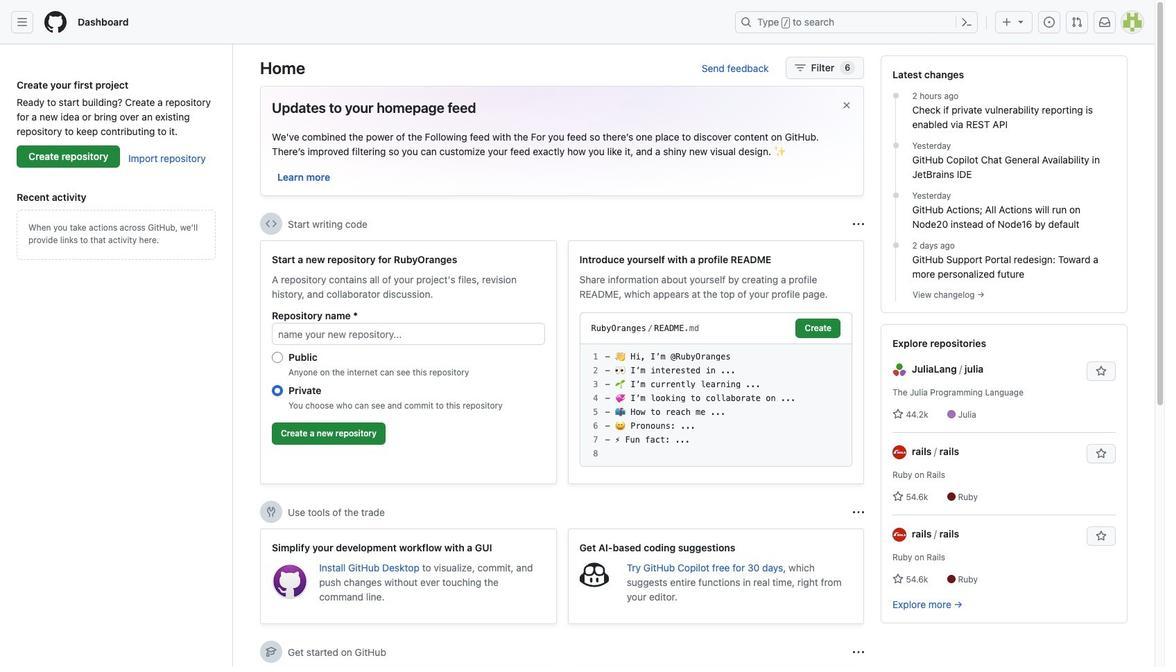Task type: locate. For each thing, give the bounding box(es) containing it.
2 star this repository image from the top
[[1096, 449, 1107, 460]]

2 vertical spatial star this repository image
[[1096, 531, 1107, 542]]

dot fill image
[[890, 90, 901, 101], [890, 190, 901, 201]]

None radio
[[272, 352, 283, 363]]

mortar board image
[[266, 647, 277, 658]]

why am i seeing this? image
[[853, 507, 864, 518], [853, 647, 864, 659]]

star image up @rails profile icon on the right
[[893, 409, 904, 420]]

star image up @rails profile image
[[893, 492, 904, 503]]

2 star image from the top
[[893, 492, 904, 503]]

explore element
[[881, 55, 1128, 668]]

get ai-based coding suggestions element
[[568, 529, 864, 625]]

3 star this repository image from the top
[[1096, 531, 1107, 542]]

2 vertical spatial star image
[[893, 574, 904, 585]]

filter image
[[795, 62, 806, 74]]

1 why am i seeing this? image from the top
[[853, 507, 864, 518]]

1 vertical spatial star image
[[893, 492, 904, 503]]

0 vertical spatial dot fill image
[[890, 90, 901, 101]]

star image down @rails profile image
[[893, 574, 904, 585]]

0 vertical spatial dot fill image
[[890, 140, 901, 151]]

star this repository image
[[1096, 366, 1107, 377], [1096, 449, 1107, 460], [1096, 531, 1107, 542]]

3 star image from the top
[[893, 574, 904, 585]]

1 vertical spatial dot fill image
[[890, 190, 901, 201]]

0 vertical spatial star this repository image
[[1096, 366, 1107, 377]]

star image for @rails profile icon on the right
[[893, 492, 904, 503]]

1 vertical spatial why am i seeing this? image
[[853, 647, 864, 659]]

star this repository image for @rails profile icon on the right
[[1096, 449, 1107, 460]]

2 why am i seeing this? image from the top
[[853, 647, 864, 659]]

start a new repository element
[[260, 241, 557, 485]]

why am i seeing this? image for mortar board image
[[853, 647, 864, 659]]

@rails profile image
[[893, 529, 906, 543]]

1 dot fill image from the top
[[890, 90, 901, 101]]

git pull request image
[[1072, 17, 1083, 28]]

0 vertical spatial why am i seeing this? image
[[853, 507, 864, 518]]

1 vertical spatial dot fill image
[[890, 240, 901, 251]]

dot fill image
[[890, 140, 901, 151], [890, 240, 901, 251]]

@julialang profile image
[[893, 364, 906, 378]]

1 star this repository image from the top
[[1096, 366, 1107, 377]]

None submit
[[796, 319, 841, 338]]

0 vertical spatial star image
[[893, 409, 904, 420]]

None radio
[[272, 386, 283, 397]]

star image
[[893, 409, 904, 420], [893, 492, 904, 503], [893, 574, 904, 585]]

1 star image from the top
[[893, 409, 904, 420]]

why am i seeing this? image for tools image
[[853, 507, 864, 518]]

none submit inside introduce yourself with a profile readme element
[[796, 319, 841, 338]]

1 vertical spatial star this repository image
[[1096, 449, 1107, 460]]

name your new repository... text field
[[272, 323, 545, 345]]



Task type: describe. For each thing, give the bounding box(es) containing it.
2 dot fill image from the top
[[890, 190, 901, 201]]

triangle down image
[[1015, 16, 1026, 27]]

2 dot fill image from the top
[[890, 240, 901, 251]]

none radio inside start a new repository "element"
[[272, 352, 283, 363]]

star this repository image for @julialang profile image
[[1096, 366, 1107, 377]]

plus image
[[1001, 17, 1013, 28]]

command palette image
[[961, 17, 972, 28]]

star image for @julialang profile image
[[893, 409, 904, 420]]

star image for @rails profile image
[[893, 574, 904, 585]]

why am i seeing this? image
[[853, 219, 864, 230]]

star this repository image for @rails profile image
[[1096, 531, 1107, 542]]

introduce yourself with a profile readme element
[[568, 241, 864, 485]]

github desktop image
[[272, 564, 308, 600]]

notifications image
[[1099, 17, 1110, 28]]

none radio inside start a new repository "element"
[[272, 386, 283, 397]]

simplify your development workflow with a gui element
[[260, 529, 557, 625]]

1 dot fill image from the top
[[890, 140, 901, 151]]

issue opened image
[[1044, 17, 1055, 28]]

explore repositories navigation
[[881, 325, 1128, 624]]

@rails profile image
[[893, 446, 906, 460]]

homepage image
[[44, 11, 67, 33]]

x image
[[841, 100, 852, 111]]

tools image
[[266, 507, 277, 518]]

code image
[[266, 218, 277, 230]]



Task type: vqa. For each thing, say whether or not it's contained in the screenshot.
mortar board image Why am I seeing this? image
yes



